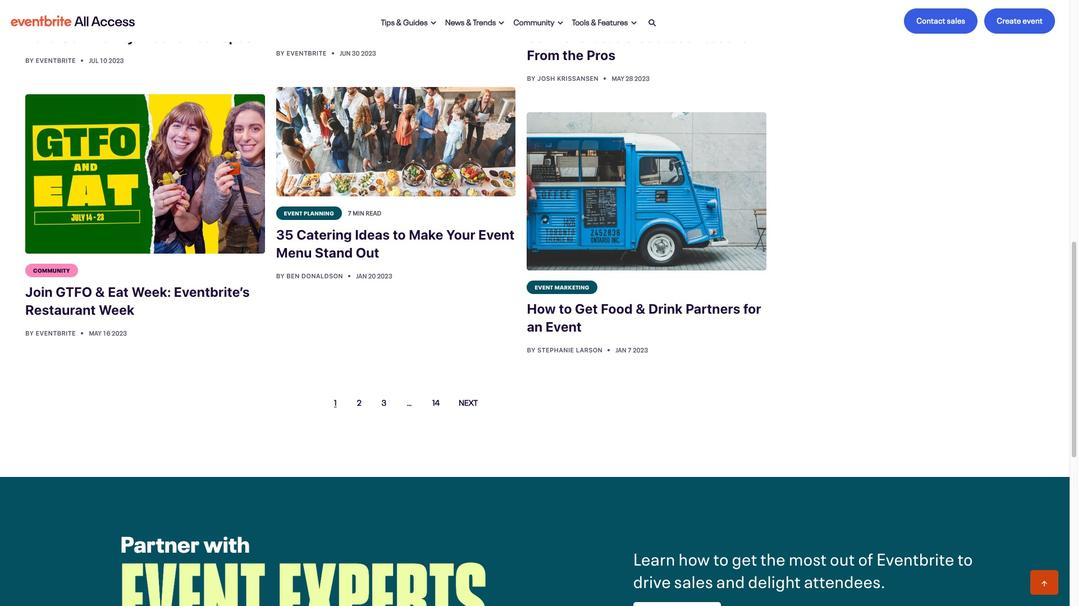 Task type: describe. For each thing, give the bounding box(es) containing it.
& inside 66 event ideas & success lessons from the pros
[[626, 29, 635, 45]]

2023 for may 16 2023
[[112, 329, 127, 338]]

2023 for jun 30 2023
[[361, 48, 376, 57]]

of
[[859, 545, 874, 570]]

jan 20 2023
[[356, 271, 393, 280]]

may for may 16 2023
[[89, 329, 102, 338]]

donaldson
[[302, 273, 343, 280]]

community for the top community link
[[514, 15, 555, 27]]

guides
[[403, 15, 428, 27]]

events
[[398, 22, 441, 38]]

tools
[[573, 15, 590, 27]]

build
[[25, 29, 58, 45]]

by eventbrite link down join
[[25, 330, 78, 337]]

event inside how to get food & drink partners for an event
[[546, 319, 582, 335]]

30
[[352, 48, 360, 57]]

drink
[[649, 301, 683, 317]]

josh
[[538, 74, 556, 82]]

1 link
[[324, 390, 347, 415]]

event marketing
[[535, 283, 590, 291]]

how to get food & drink partners for an event
[[527, 301, 762, 335]]

ideas for 66 event ideas & success lessons from the pros
[[588, 29, 623, 45]]

jan 7 2023
[[616, 346, 649, 355]]

contact sales link
[[905, 8, 979, 34]]

community for the left community link
[[33, 266, 70, 274]]

lessons
[[696, 29, 749, 45]]

2 link
[[347, 390, 372, 415]]

2023 for jan 7 2023
[[633, 346, 649, 355]]

1
[[334, 397, 337, 408]]

join gtfo & eat week: eventbrite's restaurant week link
[[25, 278, 265, 326]]

66 event ideas & success lessons from the pros
[[527, 29, 749, 63]]

the inside learn how to get the most out of eventbrite to drive sales and delight attendees.
[[761, 545, 786, 570]]

jun
[[340, 48, 351, 57]]

by for may 28 2023
[[527, 74, 536, 82]]

event planning link
[[276, 207, 342, 220]]

learn how to get the most out of eventbrite to drive sales and delight attendees.
[[634, 545, 974, 593]]

trends
[[473, 15, 496, 27]]

out
[[356, 245, 380, 261]]

restaurant inside 35 restaurant marketing ideas to build community around your spot
[[46, 11, 116, 27]]

by for jul 10 2023
[[25, 56, 34, 64]]

jul 10 2023
[[89, 55, 124, 64]]

marketing
[[119, 11, 184, 27]]

& inside tools & features 'link'
[[591, 15, 597, 27]]

gtfo and eat week image
[[25, 94, 265, 254]]

ideas for 35 catering ideas to make your event menu stand out
[[355, 227, 390, 243]]

for inside how to get food & drink partners for an event
[[744, 301, 762, 317]]

attendees.
[[805, 568, 886, 593]]

& inside how to get food & drink partners for an event
[[636, 301, 646, 317]]

marketing
[[555, 283, 590, 291]]

get
[[575, 301, 598, 317]]

by ben donaldson link
[[276, 273, 345, 280]]

out
[[831, 545, 856, 570]]

and
[[717, 568, 745, 593]]

management
[[416, 4, 500, 20]]

news & trends link
[[441, 9, 509, 33]]

jul
[[89, 55, 99, 64]]

& inside tips & guides link
[[397, 15, 402, 27]]

create
[[998, 14, 1022, 25]]

event management
[[535, 11, 597, 19]]

35 catering ideas to make your event menu stand out
[[276, 227, 515, 261]]

menu
[[276, 245, 312, 261]]

how to get food & drink partners for an event link
[[527, 295, 767, 343]]

supplier relationship management (srm): a guide for events
[[276, 4, 500, 38]]

guide
[[336, 22, 374, 38]]

search icon image
[[649, 19, 657, 27]]

by for jan 20 2023
[[276, 273, 285, 280]]

partner
[[121, 526, 200, 559]]

tools & features link
[[568, 9, 641, 33]]

eat
[[108, 284, 129, 300]]

news
[[446, 15, 465, 27]]

join gtfo & eat week: eventbrite's restaurant week
[[25, 284, 250, 318]]

jan for event
[[616, 346, 627, 355]]

1 horizontal spatial sales
[[948, 14, 966, 25]]

read
[[366, 209, 382, 218]]

may 28 2023
[[612, 73, 650, 82]]

food and drink event partnerships image
[[527, 112, 767, 271]]

event
[[1023, 14, 1043, 25]]

how
[[679, 545, 711, 570]]

event inside "event planning" link
[[284, 209, 303, 217]]

14 link
[[423, 390, 450, 415]]

eventbrite for jun 30 2023
[[287, 49, 327, 57]]

event inside event management link
[[535, 11, 554, 19]]

spot
[[220, 29, 251, 45]]

delight
[[749, 568, 801, 593]]

eventbrite for may 16 2023
[[36, 330, 76, 337]]

pros
[[587, 47, 616, 63]]

news & trends
[[446, 15, 496, 27]]

create event link
[[985, 8, 1056, 34]]

an
[[527, 319, 543, 335]]

arrow image for community
[[558, 21, 564, 25]]

arrow image for news & trends
[[499, 21, 505, 25]]

0 vertical spatial community link
[[509, 9, 568, 33]]

with
[[204, 526, 250, 559]]

tools & features
[[573, 15, 629, 27]]

event inside 66 event ideas & success lessons from the pros
[[548, 29, 585, 45]]

event marketing link
[[527, 281, 598, 295]]

tips & guides
[[381, 15, 428, 27]]

by eventbrite link for guide
[[276, 49, 329, 57]]

2
[[357, 397, 362, 408]]

2 horizontal spatial arrow image
[[1042, 581, 1048, 587]]

2023 for jul 10 2023
[[109, 55, 124, 64]]

for inside supplier relationship management (srm): a guide for events
[[377, 22, 395, 38]]

2023 for may 28 2023
[[635, 73, 650, 82]]



Task type: locate. For each thing, give the bounding box(es) containing it.
0 vertical spatial your
[[188, 29, 217, 45]]

sales right contact
[[948, 14, 966, 25]]

your right make
[[447, 227, 476, 243]]

event inside event marketing "link"
[[535, 283, 554, 291]]

next
[[459, 397, 478, 408]]

2023 right the 16
[[112, 329, 127, 338]]

1 vertical spatial ideas
[[588, 29, 623, 45]]

66 event ideas & success lessons from the pros link
[[527, 22, 767, 71]]

35 inside 35 restaurant marketing ideas to build community around your spot
[[25, 11, 43, 27]]

2 vertical spatial ideas
[[355, 227, 390, 243]]

by eventbrite
[[276, 49, 329, 57], [25, 56, 78, 64], [25, 330, 78, 337]]

restaurant inside join gtfo & eat week: eventbrite's restaurant week
[[25, 302, 96, 318]]

partners
[[686, 301, 741, 317]]

for down 'relationship'
[[377, 22, 395, 38]]

food
[[601, 301, 633, 317]]

1 vertical spatial the
[[761, 545, 786, 570]]

1 horizontal spatial your
[[447, 227, 476, 243]]

1 horizontal spatial may
[[612, 73, 625, 82]]

1 vertical spatial community
[[61, 29, 135, 45]]

1 vertical spatial restaurant
[[25, 302, 96, 318]]

success
[[638, 29, 693, 45]]

1 arrow image from the left
[[431, 21, 437, 25]]

35 inside 35 catering ideas to make your event menu stand out
[[276, 227, 294, 243]]

supplier relationship management (srm): a guide for events link
[[276, 0, 516, 46]]

ideas down tools & features
[[588, 29, 623, 45]]

relationship
[[333, 4, 413, 20]]

35 for 35 restaurant marketing ideas to build community around your spot
[[25, 11, 43, 27]]

eventbrite right of
[[877, 545, 955, 570]]

2023 right 10
[[109, 55, 124, 64]]

by eventbrite link down the build at left top
[[25, 56, 78, 64]]

by for jan 7 2023
[[527, 347, 536, 354]]

by down (srm):
[[276, 49, 285, 57]]

by left josh
[[527, 74, 536, 82]]

the right 'get'
[[761, 545, 786, 570]]

& left "eat"
[[95, 284, 105, 300]]

3 link
[[372, 390, 397, 415]]

… link
[[397, 390, 423, 415]]

a
[[324, 22, 333, 38]]

event management link
[[527, 9, 605, 22]]

ideas left to
[[187, 11, 222, 27]]

eventbrite for jul 10 2023
[[36, 56, 76, 64]]

0 vertical spatial community
[[514, 15, 555, 27]]

0 vertical spatial restaurant
[[46, 11, 116, 27]]

35 up menu
[[276, 227, 294, 243]]

0 vertical spatial for
[[377, 22, 395, 38]]

contact
[[917, 14, 946, 25]]

arrow image inside tips & guides link
[[431, 21, 437, 25]]

to
[[393, 227, 406, 243], [559, 301, 572, 317], [714, 545, 729, 570], [958, 545, 974, 570]]

ben
[[287, 273, 300, 280]]

gtfo
[[56, 284, 92, 300]]

& inside join gtfo & eat week: eventbrite's restaurant week
[[95, 284, 105, 300]]

1 vertical spatial may
[[89, 329, 102, 338]]

& right news
[[467, 15, 472, 27]]

week
[[99, 302, 135, 318]]

7 min read
[[348, 209, 382, 218]]

by stephanie larson
[[527, 347, 605, 354]]

your
[[188, 29, 217, 45], [447, 227, 476, 243]]

management
[[555, 11, 597, 19]]

by eventbrite link down (srm):
[[276, 49, 329, 57]]

0 horizontal spatial may
[[89, 329, 102, 338]]

community up the '66'
[[514, 15, 555, 27]]

0 horizontal spatial arrow image
[[431, 21, 437, 25]]

arrow image
[[499, 21, 505, 25], [558, 21, 564, 25], [1042, 581, 1048, 587]]

by for jun 30 2023
[[276, 49, 285, 57]]

by josh krissansen
[[527, 74, 601, 82]]

planning
[[304, 209, 334, 217]]

0 vertical spatial ideas
[[187, 11, 222, 27]]

0 horizontal spatial community link
[[25, 264, 78, 278]]

0 horizontal spatial 35
[[25, 11, 43, 27]]

ideas inside 35 restaurant marketing ideas to build community around your spot
[[187, 11, 222, 27]]

contact sales
[[917, 14, 966, 25]]

by down the build at left top
[[25, 56, 34, 64]]

ideas up out
[[355, 227, 390, 243]]

to
[[225, 11, 240, 27]]

7
[[348, 209, 352, 218], [628, 346, 632, 355]]

your left the spot
[[188, 29, 217, 45]]

arrow image inside tools & features 'link'
[[631, 21, 637, 25]]

20
[[368, 271, 376, 280]]

jan for out
[[356, 271, 367, 280]]

1 vertical spatial community link
[[25, 264, 78, 278]]

most
[[789, 545, 827, 570]]

restaurant down gtfo
[[25, 302, 96, 318]]

arrow image
[[431, 21, 437, 25], [631, 21, 637, 25]]

0 horizontal spatial the
[[563, 47, 584, 63]]

0 vertical spatial jan
[[356, 271, 367, 280]]

0 vertical spatial 35
[[25, 11, 43, 27]]

larson
[[576, 347, 603, 354]]

ideas inside 35 catering ideas to make your event menu stand out
[[355, 227, 390, 243]]

create event
[[998, 14, 1043, 25]]

& right tools
[[591, 15, 597, 27]]

7 down how to get food & drink partners for an event
[[628, 346, 632, 355]]

sales
[[948, 14, 966, 25], [675, 568, 714, 593]]

by for may 16 2023
[[25, 330, 34, 337]]

by eventbrite down join
[[25, 330, 78, 337]]

35 catering ideas to make your event menu stand out link
[[276, 220, 516, 269]]

sales left and
[[675, 568, 714, 593]]

1 horizontal spatial 35
[[276, 227, 294, 243]]

35 for 35 catering ideas to make your event menu stand out
[[276, 227, 294, 243]]

1 vertical spatial jan
[[616, 346, 627, 355]]

by eventbrite down the build at left top
[[25, 56, 78, 64]]

catering
[[297, 227, 352, 243]]

the
[[563, 47, 584, 63], [761, 545, 786, 570]]

2023 right 28 on the right
[[635, 73, 650, 82]]

arrow image right 'guides'
[[431, 21, 437, 25]]

35 restaurant marketing ideas to build community around your spot
[[25, 11, 251, 45]]

ideas inside 66 event ideas & success lessons from the pros
[[588, 29, 623, 45]]

logo eventbrite image
[[9, 11, 137, 31]]

arrow image for guides
[[431, 21, 437, 25]]

to inside how to get food & drink partners for an event
[[559, 301, 572, 317]]

may left the 16
[[89, 329, 102, 338]]

66
[[527, 29, 545, 45]]

0 vertical spatial 7
[[348, 209, 352, 218]]

may
[[612, 73, 625, 82], [89, 329, 102, 338]]

stephanie
[[538, 347, 575, 354]]

to inside 35 catering ideas to make your event menu stand out
[[393, 227, 406, 243]]

restaurant up the "jul"
[[46, 11, 116, 27]]

by eventbrite link
[[276, 49, 329, 57], [25, 56, 78, 64], [25, 330, 78, 337]]

35 up the build at left top
[[25, 11, 43, 27]]

ideas
[[187, 11, 222, 27], [588, 29, 623, 45], [355, 227, 390, 243]]

jan right the larson
[[616, 346, 627, 355]]

1 horizontal spatial jan
[[616, 346, 627, 355]]

supplier
[[276, 4, 330, 20]]

1 horizontal spatial 7
[[628, 346, 632, 355]]

by eventbrite for build
[[25, 56, 78, 64]]

tips
[[381, 15, 395, 27]]

0 vertical spatial sales
[[948, 14, 966, 25]]

drive
[[634, 568, 671, 593]]

may 16 2023
[[89, 329, 127, 338]]

1 horizontal spatial arrow image
[[558, 21, 564, 25]]

0 vertical spatial may
[[612, 73, 625, 82]]

stand
[[315, 245, 353, 261]]

1 horizontal spatial arrow image
[[631, 21, 637, 25]]

1 horizontal spatial ideas
[[355, 227, 390, 243]]

community inside 35 restaurant marketing ideas to build community around your spot
[[61, 29, 135, 45]]

eventbrite's
[[174, 284, 250, 300]]

1 horizontal spatial the
[[761, 545, 786, 570]]

& right tips
[[397, 15, 402, 27]]

arrow image left search icon
[[631, 21, 637, 25]]

the up krissansen
[[563, 47, 584, 63]]

by eventbrite for guide
[[276, 49, 329, 57]]

0 vertical spatial the
[[563, 47, 584, 63]]

2023 right 30
[[361, 48, 376, 57]]

eventbrite down the build at left top
[[36, 56, 76, 64]]

& right food
[[636, 301, 646, 317]]

arrow image inside news & trends link
[[499, 21, 505, 25]]

&
[[397, 15, 402, 27], [467, 15, 472, 27], [591, 15, 597, 27], [626, 29, 635, 45], [95, 284, 105, 300], [636, 301, 646, 317]]

your inside 35 catering ideas to make your event menu stand out
[[447, 227, 476, 243]]

community up the "jul"
[[61, 29, 135, 45]]

may for may 28 2023
[[612, 73, 625, 82]]

1 vertical spatial 35
[[276, 227, 294, 243]]

jan
[[356, 271, 367, 280], [616, 346, 627, 355]]

by
[[276, 49, 285, 57], [25, 56, 34, 64], [527, 74, 536, 82], [276, 273, 285, 280], [25, 330, 34, 337], [527, 347, 536, 354]]

for
[[377, 22, 395, 38], [744, 301, 762, 317]]

may left 28 on the right
[[612, 73, 625, 82]]

2023 for jan 20 2023
[[377, 271, 393, 280]]

2 horizontal spatial ideas
[[588, 29, 623, 45]]

eventbrite down (srm):
[[287, 49, 327, 57]]

by eventbrite down (srm):
[[276, 49, 329, 57]]

0 horizontal spatial for
[[377, 22, 395, 38]]

0 horizontal spatial sales
[[675, 568, 714, 593]]

0 horizontal spatial 7
[[348, 209, 352, 218]]

35 restaurant marketing ideas to build community around your spot link
[[25, 4, 265, 53]]

0 horizontal spatial jan
[[356, 271, 367, 280]]

event inside 35 catering ideas to make your event menu stand out
[[479, 227, 515, 243]]

min
[[353, 209, 365, 218]]

by left ben
[[276, 273, 285, 280]]

arrow image for features
[[631, 21, 637, 25]]

community link up the from
[[509, 9, 568, 33]]

learn
[[634, 545, 676, 570]]

restaurant
[[46, 11, 116, 27], [25, 302, 96, 318]]

0 horizontal spatial your
[[188, 29, 217, 45]]

2023 right 20
[[377, 271, 393, 280]]

…
[[407, 397, 412, 408]]

the inside 66 event ideas & success lessons from the pros
[[563, 47, 584, 63]]

2 arrow image from the left
[[631, 21, 637, 25]]

by down join
[[25, 330, 34, 337]]

how
[[527, 301, 556, 317]]

1 vertical spatial for
[[744, 301, 762, 317]]

by eventbrite link for build
[[25, 56, 78, 64]]

2 vertical spatial community
[[33, 266, 70, 274]]

& down "features"
[[626, 29, 635, 45]]

0 horizontal spatial ideas
[[187, 11, 222, 27]]

jan left 20
[[356, 271, 367, 280]]

community up join
[[33, 266, 70, 274]]

from
[[527, 47, 560, 63]]

event planning
[[284, 209, 334, 217]]

eventbrite inside learn how to get the most out of eventbrite to drive sales and delight attendees.
[[877, 545, 955, 570]]

by down an
[[527, 347, 536, 354]]

week:
[[132, 284, 171, 300]]

next link
[[450, 390, 487, 415]]

eventbrite down join
[[36, 330, 76, 337]]

16
[[103, 329, 111, 338]]

7 left min
[[348, 209, 352, 218]]

by stephanie larson link
[[527, 347, 605, 354]]

1 vertical spatial 7
[[628, 346, 632, 355]]

for right partners
[[744, 301, 762, 317]]

your inside 35 restaurant marketing ideas to build community around your spot
[[188, 29, 217, 45]]

1 horizontal spatial for
[[744, 301, 762, 317]]

0 horizontal spatial arrow image
[[499, 21, 505, 25]]

1 vertical spatial sales
[[675, 568, 714, 593]]

1 horizontal spatial community link
[[509, 9, 568, 33]]

1 vertical spatial your
[[447, 227, 476, 243]]

features
[[598, 15, 629, 27]]

& inside news & trends link
[[467, 15, 472, 27]]

2023 down how to get food & drink partners for an event link
[[633, 346, 649, 355]]

sales inside learn how to get the most out of eventbrite to drive sales and delight attendees.
[[675, 568, 714, 593]]

3
[[382, 397, 387, 408]]

community link up join
[[25, 264, 78, 278]]



Task type: vqa. For each thing, say whether or not it's contained in the screenshot.
bottommost for
yes



